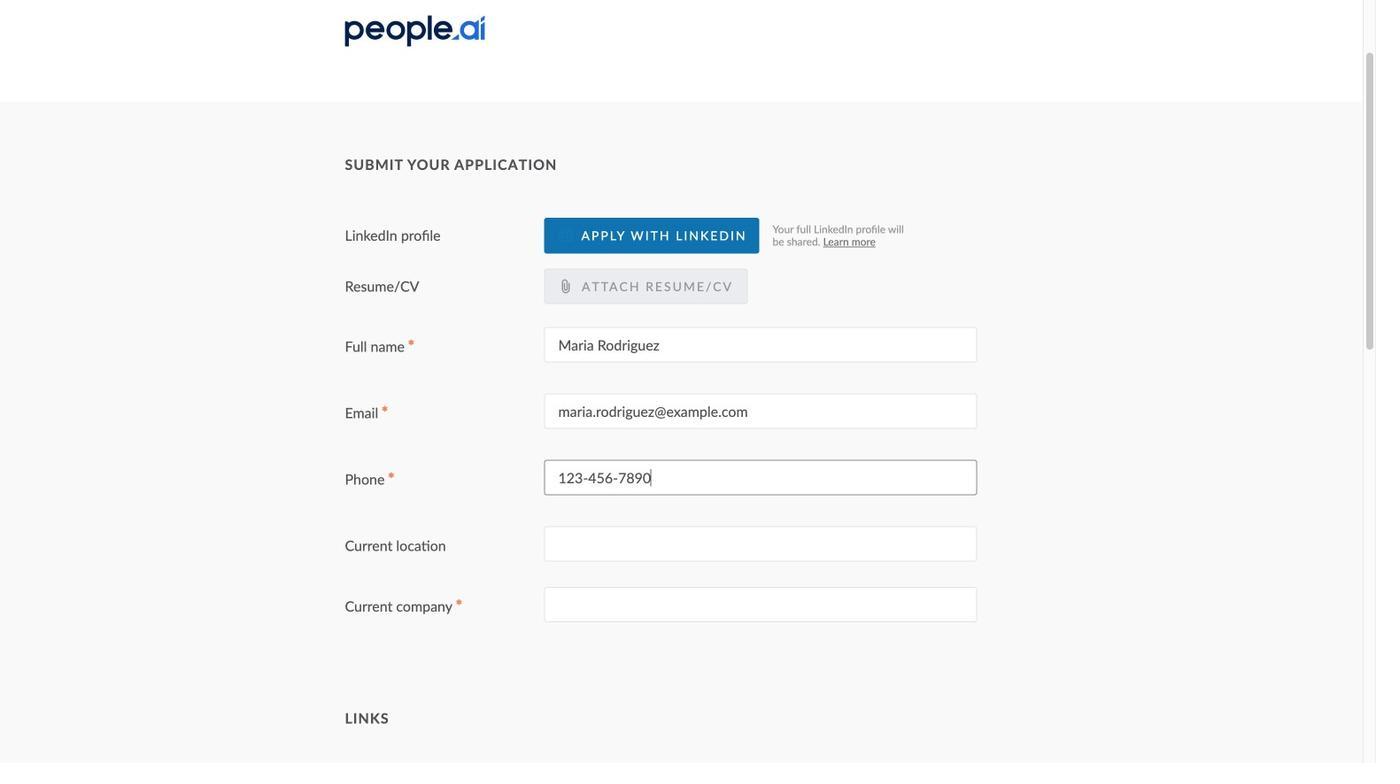 Task type: describe. For each thing, give the bounding box(es) containing it.
people.ai logo image
[[345, 15, 485, 46]]



Task type: vqa. For each thing, say whether or not it's contained in the screenshot.
the NuvoAir logo
no



Task type: locate. For each thing, give the bounding box(es) containing it.
None email field
[[544, 394, 977, 429]]

None text field
[[544, 460, 977, 496]]

None text field
[[544, 327, 977, 363], [544, 527, 977, 562], [544, 587, 977, 623], [544, 327, 977, 363], [544, 527, 977, 562], [544, 587, 977, 623]]

paperclip image
[[558, 279, 573, 294]]



